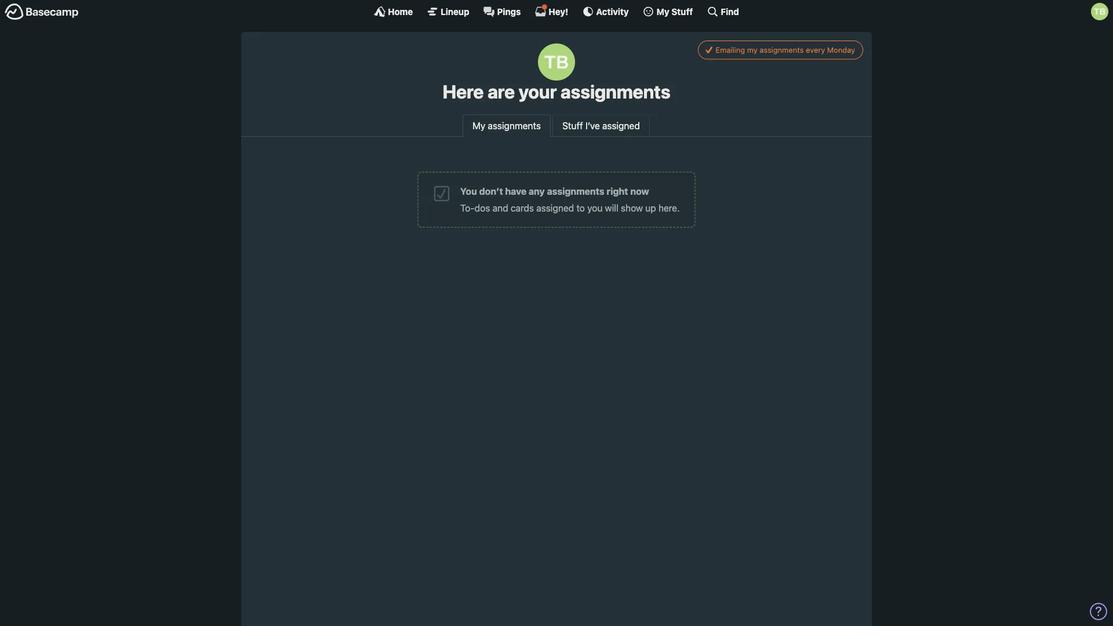 Task type: describe. For each thing, give the bounding box(es) containing it.
here
[[443, 81, 484, 103]]

any
[[529, 186, 545, 197]]

my stuff
[[657, 6, 693, 17]]

assigned inside you don't have any assignments right now to-dos and cards assigned to you will show up here.
[[536, 203, 574, 214]]

emailing my assignments every monday
[[716, 46, 855, 54]]

your
[[519, 81, 557, 103]]

are
[[488, 81, 515, 103]]

here.
[[659, 203, 680, 214]]

right
[[607, 186, 628, 197]]

show
[[621, 203, 643, 214]]

every
[[806, 46, 825, 54]]

hey!
[[549, 6, 568, 17]]

pings button
[[483, 6, 521, 17]]

find button
[[707, 6, 739, 17]]

1 horizontal spatial assigned
[[602, 120, 640, 131]]

main element
[[0, 0, 1113, 23]]

pings
[[497, 6, 521, 17]]

dos
[[475, 203, 490, 214]]

emailing
[[716, 46, 745, 54]]

assignments inside button
[[760, 46, 804, 54]]

my for my stuff
[[657, 6, 670, 17]]

here are your assignments
[[443, 81, 671, 103]]

lineup
[[441, 6, 469, 17]]

you
[[460, 186, 477, 197]]

lineup link
[[427, 6, 469, 17]]

assignments up stuff i've assigned link at the top of the page
[[561, 81, 671, 103]]

will
[[605, 203, 619, 214]]

to-
[[460, 203, 475, 214]]

now
[[630, 186, 649, 197]]

switch accounts image
[[5, 3, 79, 21]]

1 vertical spatial tim burton image
[[538, 43, 575, 81]]

activity
[[596, 6, 629, 17]]

emailing my assignments every monday button
[[698, 41, 863, 59]]

home link
[[374, 6, 413, 17]]

stuff inside stuff i've assigned link
[[562, 120, 583, 131]]

stuff inside my stuff popup button
[[672, 6, 693, 17]]

my stuff button
[[643, 6, 693, 17]]



Task type: locate. For each thing, give the bounding box(es) containing it.
i've
[[586, 120, 600, 131]]

assigned
[[602, 120, 640, 131], [536, 203, 574, 214]]

hey! button
[[535, 4, 568, 17]]

my inside popup button
[[657, 6, 670, 17]]

monday
[[827, 46, 855, 54]]

0 vertical spatial stuff
[[672, 6, 693, 17]]

assigned down any
[[536, 203, 574, 214]]

tim burton image inside main element
[[1091, 3, 1109, 20]]

home
[[388, 6, 413, 17]]

0 vertical spatial assigned
[[602, 120, 640, 131]]

my assignments link
[[463, 114, 551, 138]]

0 horizontal spatial tim burton image
[[538, 43, 575, 81]]

you
[[587, 203, 603, 214]]

stuff
[[672, 6, 693, 17], [562, 120, 583, 131]]

0 horizontal spatial my
[[473, 120, 485, 131]]

1 vertical spatial my
[[473, 120, 485, 131]]

0 vertical spatial my
[[657, 6, 670, 17]]

0 horizontal spatial stuff
[[562, 120, 583, 131]]

assignments inside you don't have any assignments right now to-dos and cards assigned to you will show up here.
[[547, 186, 605, 197]]

assignments down are
[[488, 120, 541, 131]]

have
[[505, 186, 527, 197]]

my for my assignments
[[473, 120, 485, 131]]

1 vertical spatial assigned
[[536, 203, 574, 214]]

you don't have any assignments right now to-dos and cards assigned to you will show up here.
[[460, 186, 680, 214]]

my
[[657, 6, 670, 17], [473, 120, 485, 131]]

assignments up to
[[547, 186, 605, 197]]

assignments
[[760, 46, 804, 54], [561, 81, 671, 103], [488, 120, 541, 131], [547, 186, 605, 197]]

tim burton image
[[1091, 3, 1109, 20], [538, 43, 575, 81]]

assigned right i've
[[602, 120, 640, 131]]

1 horizontal spatial my
[[657, 6, 670, 17]]

my assignments
[[473, 120, 541, 131]]

activity link
[[582, 6, 629, 17]]

0 vertical spatial tim burton image
[[1091, 3, 1109, 20]]

find
[[721, 6, 739, 17]]

1 horizontal spatial stuff
[[672, 6, 693, 17]]

don't
[[479, 186, 503, 197]]

up
[[645, 203, 656, 214]]

and
[[493, 203, 508, 214]]

stuff left find dropdown button
[[672, 6, 693, 17]]

my right activity
[[657, 6, 670, 17]]

assignments right my
[[760, 46, 804, 54]]

stuff i've assigned
[[562, 120, 640, 131]]

stuff left i've
[[562, 120, 583, 131]]

1 vertical spatial stuff
[[562, 120, 583, 131]]

1 horizontal spatial tim burton image
[[1091, 3, 1109, 20]]

my down here
[[473, 120, 485, 131]]

cards
[[511, 203, 534, 214]]

my
[[747, 46, 758, 54]]

stuff i've assigned link
[[553, 114, 650, 136]]

0 horizontal spatial assigned
[[536, 203, 574, 214]]

to
[[577, 203, 585, 214]]



Task type: vqa. For each thing, say whether or not it's contained in the screenshot.
work
no



